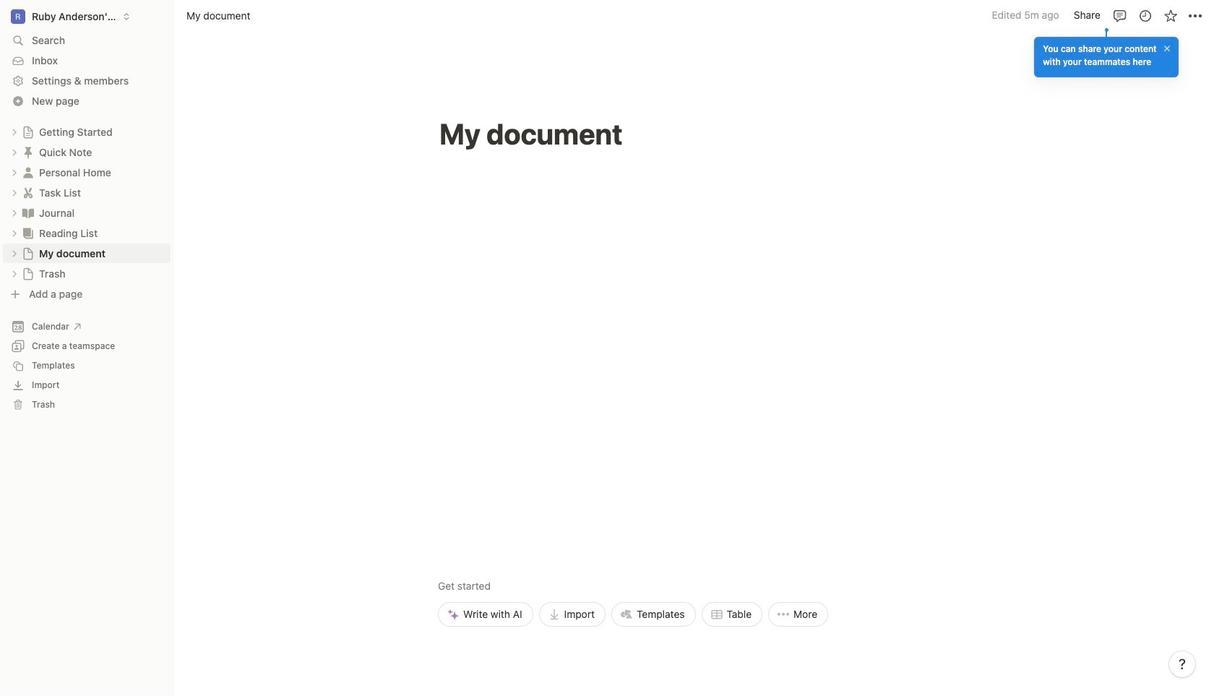 Task type: vqa. For each thing, say whether or not it's contained in the screenshot.
bottom Close image
no



Task type: describe. For each thing, give the bounding box(es) containing it.
3 open image from the top
[[10, 229, 19, 237]]

1 open image from the top
[[10, 128, 19, 136]]

2 open image from the top
[[10, 209, 19, 217]]

1 open image from the top
[[10, 148, 19, 156]]

2 open image from the top
[[10, 168, 19, 177]]

3 open image from the top
[[10, 188, 19, 197]]

favorite image
[[1163, 8, 1178, 23]]



Task type: locate. For each thing, give the bounding box(es) containing it.
change page icon image
[[22, 125, 35, 138], [21, 145, 35, 159], [21, 165, 35, 180], [21, 185, 35, 200], [21, 206, 35, 220], [21, 226, 35, 240], [22, 247, 35, 260], [22, 267, 35, 280]]

4 open image from the top
[[10, 249, 19, 258]]

open image
[[10, 128, 19, 136], [10, 209, 19, 217], [10, 229, 19, 237], [10, 269, 19, 278]]

updates image
[[1138, 8, 1152, 23]]

comments image
[[1113, 8, 1127, 23]]

menu
[[438, 478, 828, 627]]

4 open image from the top
[[10, 269, 19, 278]]

open image
[[10, 148, 19, 156], [10, 168, 19, 177], [10, 188, 19, 197], [10, 249, 19, 258]]



